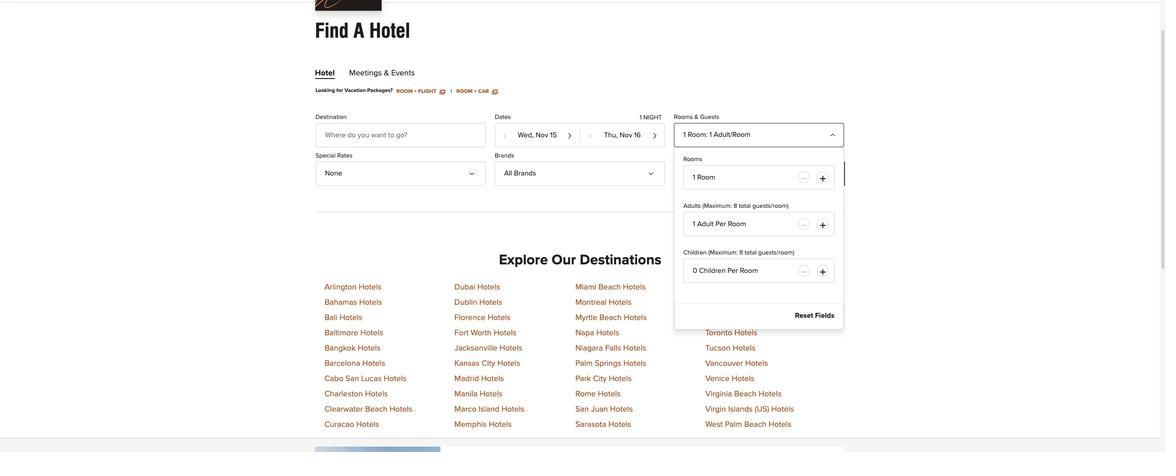 Task type: locate. For each thing, give the bounding box(es) containing it.
flight
[[418, 89, 437, 94]]

reset
[[795, 312, 814, 319]]

palm springs hotels link
[[576, 360, 647, 368]]

0 vertical spatial 8
[[734, 203, 738, 209]]

0 horizontal spatial &
[[384, 69, 389, 77]]

room for room + car
[[457, 89, 473, 94]]

myrtle beach hotels link
[[576, 314, 647, 322]]

Check-in text field
[[496, 123, 580, 147]]

0 vertical spatial find
[[315, 19, 349, 42]]

0 vertical spatial hotel
[[369, 19, 410, 42]]

book direct image
[[315, 447, 441, 452]]

0 horizontal spatial 8
[[734, 203, 738, 209]]

san down barcelona hotels 'link'
[[346, 375, 359, 383]]

+ for flight
[[414, 89, 417, 94]]

niagara falls hotels
[[576, 345, 647, 353]]

find
[[315, 19, 349, 42], [784, 169, 799, 178]]

vancouver hotels link
[[706, 360, 769, 368]]

hotel
[[369, 19, 410, 42], [315, 69, 335, 77]]

& left events
[[384, 69, 389, 77]]

fort worth hotels
[[455, 329, 517, 338]]

palm down islands
[[725, 421, 743, 429]]

city down jacksonville hotels
[[482, 360, 496, 368]]

1 + from the left
[[414, 89, 417, 94]]

manila hotels
[[455, 391, 503, 399]]

napa hotels
[[576, 329, 620, 338]]

total for children (maximum: 8 total guests/room)
[[745, 250, 757, 256]]

springs
[[595, 360, 622, 368]]

1 horizontal spatial find
[[784, 169, 799, 178]]

island
[[479, 406, 500, 414]]

city for kansas
[[482, 360, 496, 368]]

west
[[706, 421, 723, 429]]

destination
[[316, 114, 347, 120]]

(maximum: right adults
[[703, 203, 732, 209]]

brands right the all
[[514, 170, 536, 177]]

find for find hotels
[[784, 169, 799, 178]]

rooms left guests
[[674, 114, 693, 120]]

toronto
[[706, 329, 733, 338]]

children (maximum: 8 total guests/room)
[[684, 250, 795, 256]]

0 horizontal spatial room
[[397, 89, 413, 94]]

1 vertical spatial city
[[593, 375, 607, 383]]

0 vertical spatial &
[[384, 69, 389, 77]]

room + flight
[[397, 89, 438, 94]]

hotels inside button
[[801, 169, 826, 178]]

1 vertical spatial (maximum:
[[709, 250, 738, 256]]

1 vertical spatial &
[[695, 114, 699, 120]]

0 vertical spatial city
[[482, 360, 496, 368]]

venice
[[706, 375, 730, 383]]

tucson hotels link
[[706, 345, 756, 353]]

2 trigger image from the left
[[651, 167, 658, 175]]

room for room + flight
[[397, 89, 413, 94]]

1 horizontal spatial &
[[695, 114, 699, 120]]

0 horizontal spatial hotel
[[315, 69, 335, 77]]

0 horizontal spatial city
[[482, 360, 496, 368]]

san down "rome"
[[576, 406, 589, 414]]

trigger image inside all brands link
[[651, 167, 658, 175]]

memphis hotels link
[[455, 421, 512, 429]]

next check-out dates image
[[653, 129, 658, 143]]

room down rooms & guests
[[688, 131, 706, 138]]

trigger image
[[471, 167, 478, 175], [651, 167, 658, 175]]

hotel right a
[[369, 19, 410, 42]]

explore
[[499, 253, 548, 268]]

city for park
[[593, 375, 607, 383]]

beach for miami
[[599, 284, 621, 292]]

clearwater beach hotels
[[325, 406, 413, 414]]

napa
[[576, 329, 595, 338]]

for
[[337, 88, 343, 93]]

1 right :
[[710, 131, 712, 138]]

palm up the "park" at bottom
[[576, 360, 593, 368]]

charleston
[[325, 391, 363, 399]]

dubai hotels
[[455, 284, 501, 292]]

montreal hotels
[[576, 299, 632, 307]]

tucson
[[706, 345, 731, 353]]

adults
[[684, 203, 701, 209]]

meetings & events link
[[349, 69, 415, 81]]

0 horizontal spatial 1
[[640, 114, 642, 121]]

city up 'rome hotels' link
[[593, 375, 607, 383]]

brands
[[495, 153, 514, 159], [514, 170, 536, 177]]

montreal hotels link
[[576, 299, 632, 307]]

myrtle beach hotels
[[576, 314, 647, 322]]

1 horizontal spatial 8
[[740, 250, 743, 256]]

brands up the all
[[495, 153, 514, 159]]

sydney hotels link
[[706, 299, 757, 307]]

san juan hotels link
[[576, 406, 633, 414]]

barcelona hotels link
[[325, 360, 385, 368]]

dublin hotels
[[455, 299, 503, 307]]

park city hotels link
[[576, 375, 632, 383]]

+
[[414, 89, 417, 94], [474, 89, 477, 94]]

trigger image down next check-out dates image
[[651, 167, 658, 175]]

jacksonville hotels
[[455, 345, 523, 353]]

points
[[701, 172, 718, 179]]

None text field
[[684, 212, 835, 236], [684, 259, 835, 283], [684, 212, 835, 236], [684, 259, 835, 283]]

0 horizontal spatial find
[[315, 19, 349, 42]]

1 horizontal spatial trigger image
[[651, 167, 658, 175]]

rooms up use
[[684, 156, 703, 163]]

1 vertical spatial find
[[784, 169, 799, 178]]

+ left car
[[474, 89, 477, 94]]

all
[[504, 170, 512, 177]]

manila
[[455, 391, 478, 399]]

baltimore
[[325, 329, 358, 338]]

total
[[739, 203, 751, 209], [745, 250, 757, 256]]

1 down rooms & guests
[[684, 131, 686, 138]]

bangkok
[[325, 345, 356, 353]]

kansas city hotels link
[[455, 360, 521, 368]]

marco island hotels
[[455, 406, 525, 414]]

1 horizontal spatial san
[[576, 406, 589, 414]]

1 horizontal spatial room
[[457, 89, 473, 94]]

cabo
[[325, 375, 344, 383]]

arlington
[[325, 284, 357, 292]]

1 horizontal spatial palm
[[725, 421, 743, 429]]

sydney
[[706, 299, 732, 307]]

0 vertical spatial total
[[739, 203, 751, 209]]

find for find a hotel
[[315, 19, 349, 42]]

1 vertical spatial total
[[745, 250, 757, 256]]

opens in a new browser window. image
[[492, 89, 498, 94]]

0 vertical spatial guests/room)
[[753, 203, 789, 209]]

beach for myrtle
[[600, 314, 622, 322]]

0 vertical spatial rooms
[[674, 114, 693, 120]]

barcelona
[[325, 360, 360, 368]]

total for adults (maximum: 8 total guests/room)
[[739, 203, 751, 209]]

venice hotels
[[706, 375, 755, 383]]

beach down charleston hotels link
[[365, 406, 388, 414]]

(maximum: for children
[[709, 250, 738, 256]]

1 for 1 night
[[640, 114, 642, 121]]

marco island hotels link
[[455, 406, 525, 414]]

hotel up looking
[[315, 69, 335, 77]]

room right |
[[457, 89, 473, 94]]

jacksonville hotels link
[[455, 345, 523, 353]]

baltimore hotels
[[325, 329, 383, 338]]

beach up virgin islands (us) hotels link
[[735, 391, 757, 399]]

find inside button
[[784, 169, 799, 178]]

0 horizontal spatial san
[[346, 375, 359, 383]]

+ left flight
[[414, 89, 417, 94]]

children
[[684, 250, 707, 256]]

vancouver
[[706, 360, 744, 368]]

1 vertical spatial san
[[576, 406, 589, 414]]

1 left night
[[640, 114, 642, 121]]

fort
[[455, 329, 469, 338]]

room down events
[[397, 89, 413, 94]]

hotels
[[801, 169, 826, 178], [359, 284, 382, 292], [478, 284, 501, 292], [623, 284, 646, 292], [359, 299, 382, 307], [480, 299, 503, 307], [609, 299, 632, 307], [734, 299, 757, 307], [340, 314, 363, 322], [488, 314, 511, 322], [624, 314, 647, 322], [360, 329, 383, 338], [494, 329, 517, 338], [597, 329, 620, 338], [735, 329, 758, 338], [358, 345, 381, 353], [500, 345, 523, 353], [624, 345, 647, 353], [733, 345, 756, 353], [362, 360, 385, 368], [498, 360, 521, 368], [624, 360, 647, 368], [746, 360, 769, 368], [384, 375, 407, 383], [481, 375, 504, 383], [609, 375, 632, 383], [732, 375, 755, 383], [365, 391, 388, 399], [480, 391, 503, 399], [598, 391, 621, 399], [759, 391, 782, 399], [390, 406, 413, 414], [502, 406, 525, 414], [610, 406, 633, 414], [772, 406, 795, 414], [356, 421, 379, 429], [489, 421, 512, 429], [609, 421, 632, 429], [769, 421, 792, 429]]

0 horizontal spatial palm
[[576, 360, 593, 368]]

1 vertical spatial 8
[[740, 250, 743, 256]]

trigger image left the all
[[471, 167, 478, 175]]

1 horizontal spatial 1
[[684, 131, 686, 138]]

trigger image inside none link
[[471, 167, 478, 175]]

beach up montreal hotels link
[[599, 284, 621, 292]]

None text field
[[684, 165, 835, 190]]

1 horizontal spatial city
[[593, 375, 607, 383]]

1 trigger image from the left
[[471, 167, 478, 175]]

looking for vacation packages?
[[316, 88, 393, 93]]

virgin
[[706, 406, 726, 414]]

& left guests
[[695, 114, 699, 120]]

0 vertical spatial (maximum:
[[703, 203, 732, 209]]

miami beach hotels
[[576, 284, 646, 292]]

dubai hotels link
[[455, 284, 501, 292]]

lucas
[[361, 375, 382, 383]]

8
[[734, 203, 738, 209], [740, 250, 743, 256]]

0 horizontal spatial +
[[414, 89, 417, 94]]

2 horizontal spatial room
[[688, 131, 706, 138]]

fort worth hotels link
[[455, 329, 517, 338]]

arlington hotels link
[[325, 284, 382, 292]]

|
[[451, 89, 452, 94]]

1 vertical spatial rooms
[[684, 156, 703, 163]]

/
[[720, 172, 722, 179]]

0 horizontal spatial trigger image
[[471, 167, 478, 175]]

bahamas
[[325, 299, 357, 307]]

meetings
[[349, 69, 382, 77]]

1 vertical spatial guests/room)
[[759, 250, 795, 256]]

1 horizontal spatial +
[[474, 89, 477, 94]]

beach down montreal hotels link
[[600, 314, 622, 322]]

0 vertical spatial palm
[[576, 360, 593, 368]]

2 + from the left
[[474, 89, 477, 94]]

special
[[316, 153, 336, 159]]

(maximum: right children
[[709, 250, 738, 256]]

bahamas hotels
[[325, 299, 382, 307]]

bangkok hotels
[[325, 345, 381, 353]]

1 for 1 room : 1 adult /room
[[684, 131, 686, 138]]

rooms for rooms
[[684, 156, 703, 163]]

trigger image for all brands
[[651, 167, 658, 175]]



Task type: vqa. For each thing, say whether or not it's contained in the screenshot.


Task type: describe. For each thing, give the bounding box(es) containing it.
park city hotels
[[576, 375, 632, 383]]

dates
[[495, 114, 511, 120]]

rooms for rooms & guests
[[674, 114, 693, 120]]

beach for virginia
[[735, 391, 757, 399]]

virginia beach hotels link
[[706, 391, 782, 399]]

baltimore hotels link
[[325, 329, 383, 338]]

our
[[552, 253, 576, 268]]

meetings & events
[[349, 69, 415, 77]]

charleston hotels link
[[325, 391, 388, 399]]

curacao hotels
[[325, 421, 379, 429]]

trigger image
[[830, 129, 837, 136]]

rooms & guests
[[674, 114, 720, 120]]

rates
[[337, 153, 353, 159]]

sydney hotels
[[706, 299, 757, 307]]

Check-out text field
[[581, 123, 665, 147]]

none
[[325, 170, 342, 177]]

sarasota
[[576, 421, 607, 429]]

curacao
[[325, 421, 354, 429]]

none link
[[316, 162, 486, 186]]

guests/room) for children (maximum: 8 total guests/room)
[[759, 250, 795, 256]]

worth
[[471, 329, 492, 338]]

bangkok hotels link
[[325, 345, 381, 353]]

beach for clearwater
[[365, 406, 388, 414]]

cabo san lucas hotels link
[[325, 375, 407, 383]]

memphis
[[455, 421, 487, 429]]

charleston hotels
[[325, 391, 388, 399]]

arlington hotels
[[325, 284, 382, 292]]

kansas city hotels
[[455, 360, 521, 368]]

palm springs hotels
[[576, 360, 647, 368]]

manila hotels link
[[455, 391, 503, 399]]

(maximum: for adults
[[703, 203, 732, 209]]

napa hotels link
[[576, 329, 620, 338]]

florence
[[455, 314, 486, 322]]

hotel link
[[315, 69, 335, 81]]

islands
[[729, 406, 753, 414]]

trigger image for none
[[471, 167, 478, 175]]

virginia beach hotels
[[706, 391, 782, 399]]

1 horizontal spatial hotel
[[369, 19, 410, 42]]

room + flight link
[[397, 88, 445, 94]]

find hotels
[[784, 169, 826, 178]]

opens in a new browser window. image
[[440, 89, 445, 94]]

awards
[[723, 172, 744, 179]]

virgin islands (us) hotels link
[[706, 406, 795, 414]]

niagara falls hotels link
[[576, 345, 647, 353]]

2 horizontal spatial 1
[[710, 131, 712, 138]]

& for meetings
[[384, 69, 389, 77]]

0 vertical spatial brands
[[495, 153, 514, 159]]

& for rooms
[[695, 114, 699, 120]]

1 vertical spatial hotel
[[315, 69, 335, 77]]

next check-in dates image
[[568, 129, 573, 143]]

curacao hotels link
[[325, 421, 379, 429]]

room + car link
[[457, 88, 498, 94]]

madrid hotels
[[455, 375, 504, 383]]

bali hotels
[[325, 314, 363, 322]]

1 night
[[640, 114, 662, 121]]

vancouver hotels
[[706, 360, 769, 368]]

all brands link
[[495, 162, 665, 186]]

venice hotels link
[[706, 375, 755, 383]]

madrid hotels link
[[455, 375, 504, 383]]

+ for car
[[474, 89, 477, 94]]

jacksonville
[[455, 345, 498, 353]]

falls
[[605, 345, 622, 353]]

vacation
[[345, 88, 366, 93]]

kansas
[[455, 360, 480, 368]]

beach down virgin islands (us) hotels
[[745, 421, 767, 429]]

use
[[689, 172, 700, 179]]

packages?
[[367, 88, 393, 93]]

adult
[[714, 131, 731, 138]]

bali
[[325, 314, 338, 322]]

special rates
[[316, 153, 353, 159]]

florence hotels
[[455, 314, 511, 322]]

1 vertical spatial palm
[[725, 421, 743, 429]]

sarasota hotels link
[[576, 421, 632, 429]]

toronto hotels
[[706, 329, 758, 338]]

guests/room) for adults (maximum: 8 total guests/room)
[[753, 203, 789, 209]]

rome hotels
[[576, 391, 621, 399]]

1 vertical spatial brands
[[514, 170, 536, 177]]

find a hotel
[[315, 19, 410, 42]]

night
[[644, 114, 662, 121]]

florence hotels link
[[455, 314, 511, 322]]

miami
[[576, 284, 597, 292]]

toronto hotels link
[[706, 329, 758, 338]]

explore our destinations
[[499, 253, 662, 268]]

8 for adults
[[734, 203, 738, 209]]

rome hotels link
[[576, 391, 621, 399]]

1 room : 1 adult /room
[[684, 131, 751, 138]]

dubai
[[455, 284, 476, 292]]

destinations
[[580, 253, 662, 268]]

bali hotels link
[[325, 314, 363, 322]]

west palm beach hotels link
[[706, 421, 792, 429]]

madrid
[[455, 375, 479, 383]]

fields
[[816, 312, 835, 319]]

Destination text field
[[316, 123, 486, 147]]

san juan hotels
[[576, 406, 633, 414]]

niagara
[[576, 345, 603, 353]]

0 vertical spatial san
[[346, 375, 359, 383]]

:
[[706, 131, 708, 138]]

8 for children
[[740, 250, 743, 256]]

room + car
[[457, 89, 491, 94]]

tucson hotels
[[706, 345, 756, 353]]

marco
[[455, 406, 477, 414]]

virgin islands (us) hotels
[[706, 406, 795, 414]]



